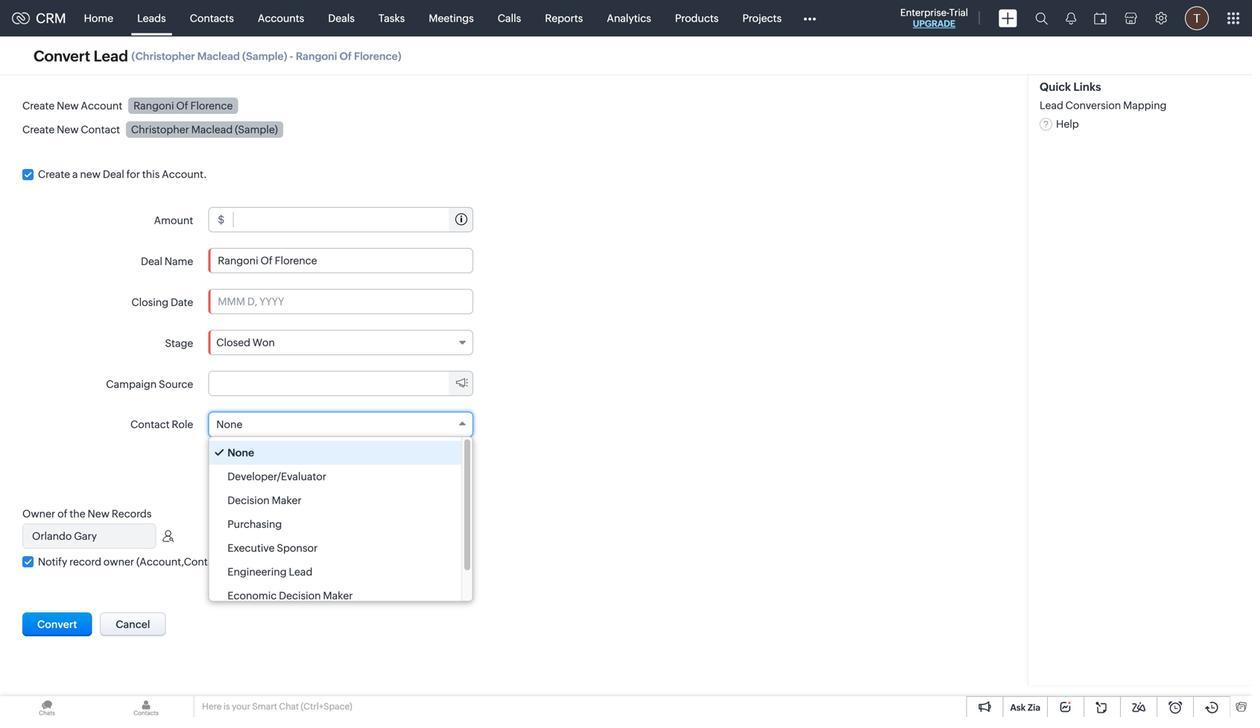 Task type: locate. For each thing, give the bounding box(es) containing it.
of
[[57, 508, 67, 520]]

contact down the account
[[81, 124, 120, 135]]

None text field
[[233, 208, 449, 232], [209, 249, 473, 273], [23, 525, 155, 549], [233, 208, 449, 232], [209, 249, 473, 273], [23, 525, 155, 549]]

is
[[224, 702, 230, 712]]

christopher down rangoni of florence
[[131, 124, 189, 135]]

0 vertical spatial of
[[339, 50, 352, 62]]

0 horizontal spatial rangoni
[[133, 100, 174, 112]]

date
[[171, 296, 193, 308]]

0 vertical spatial lead
[[94, 48, 128, 65]]

create for create a new deal for this account.
[[38, 169, 70, 180]]

quick
[[1040, 80, 1071, 93]]

1 vertical spatial lead
[[1040, 99, 1063, 111]]

deal
[[103, 169, 124, 180], [141, 255, 162, 267]]

1 horizontal spatial florence
[[354, 50, 398, 62]]

role
[[172, 419, 193, 431]]

lead left (
[[94, 48, 128, 65]]

account.
[[162, 169, 207, 180]]

signals image
[[1066, 12, 1076, 25]]

1 vertical spatial rangoni
[[133, 100, 174, 112]]

lead for engineering
[[289, 566, 313, 578]]

1 horizontal spatial of
[[339, 50, 352, 62]]

florence
[[354, 50, 398, 62], [190, 100, 233, 112]]

purchasing
[[228, 519, 282, 531]]

maclead down 'contacts' link at the left of the page
[[197, 50, 240, 62]]

convert down the crm
[[34, 48, 90, 65]]

2 horizontal spatial lead
[[1040, 99, 1063, 111]]

and
[[225, 556, 244, 568]]

0 horizontal spatial deal
[[103, 169, 124, 180]]

rangoni
[[296, 50, 337, 62], [133, 100, 174, 112]]

lead down the quick
[[1040, 99, 1063, 111]]

1 vertical spatial maker
[[323, 590, 353, 602]]

leads link
[[125, 0, 178, 36]]

0 vertical spatial new
[[57, 100, 79, 112]]

new down the create new account on the top of page
[[57, 124, 79, 135]]

create left a
[[38, 169, 70, 180]]

1 vertical spatial deal
[[141, 255, 162, 267]]

0 vertical spatial maker
[[272, 495, 302, 507]]

list box containing none
[[209, 438, 473, 608]]

rangoni right the account
[[133, 100, 174, 112]]

calls link
[[486, 0, 533, 36]]

accounts link
[[246, 0, 316, 36]]

1 vertical spatial none
[[228, 447, 254, 459]]

1 vertical spatial florence
[[190, 100, 233, 112]]

amount
[[154, 214, 193, 226]]

economic
[[228, 590, 277, 602]]

lead down sponsor
[[289, 566, 313, 578]]

contacts image
[[99, 697, 193, 718]]

accounts
[[258, 12, 304, 24]]

rangoni right -
[[296, 50, 337, 62]]

(account,contact
[[136, 556, 223, 568]]

chats image
[[0, 697, 94, 718]]

None text field
[[209, 372, 449, 396]]

economic decision maker
[[228, 590, 353, 602]]

decision maker
[[228, 495, 302, 507]]

Other Modules field
[[794, 6, 826, 30]]

deal name
[[141, 255, 193, 267]]

projects
[[742, 12, 782, 24]]

deal).
[[246, 556, 274, 568]]

of up christopher maclead (sample)
[[176, 100, 188, 112]]

0 horizontal spatial of
[[176, 100, 188, 112]]

1 horizontal spatial decision
[[279, 590, 321, 602]]

1 vertical spatial convert
[[37, 619, 77, 631]]

convert
[[34, 48, 90, 65], [37, 619, 77, 631]]

source
[[159, 378, 193, 390]]

Closed Won field
[[208, 330, 473, 356]]

2 vertical spatial lead
[[289, 566, 313, 578]]

none up developer/evaluator
[[228, 447, 254, 459]]

mapping
[[1123, 99, 1167, 111]]

lead inside the quick links lead conversion mapping help
[[1040, 99, 1063, 111]]

1 vertical spatial maclead
[[191, 124, 233, 135]]

search image
[[1035, 12, 1048, 25]]

convert down notify
[[37, 619, 77, 631]]

-
[[290, 50, 293, 62]]

the
[[70, 508, 85, 520]]

florence inside convert lead ( christopher maclead (sample) - rangoni of florence )
[[354, 50, 398, 62]]

for
[[126, 169, 140, 180]]

home
[[84, 12, 113, 24]]

create new account
[[22, 100, 122, 112]]

profile element
[[1176, 0, 1218, 36]]

tasks
[[379, 12, 405, 24]]

(sample)
[[242, 50, 287, 62], [235, 124, 278, 135]]

contact left role
[[130, 419, 170, 431]]

0 vertical spatial (sample)
[[242, 50, 287, 62]]

deal left name
[[141, 255, 162, 267]]

of down the deals link
[[339, 50, 352, 62]]

christopher maclead (sample)
[[131, 124, 278, 135]]

1 horizontal spatial rangoni
[[296, 50, 337, 62]]

0 vertical spatial maclead
[[197, 50, 240, 62]]

reports
[[545, 12, 583, 24]]

0 horizontal spatial lead
[[94, 48, 128, 65]]

MMM D, YYYY text field
[[209, 290, 473, 314]]

convert for convert lead ( christopher maclead (sample) - rangoni of florence )
[[34, 48, 90, 65]]

0 vertical spatial contact
[[81, 124, 120, 135]]

0 horizontal spatial contact
[[81, 124, 120, 135]]

reports link
[[533, 0, 595, 36]]

0 vertical spatial deal
[[103, 169, 124, 180]]

trial
[[949, 7, 968, 18]]

won
[[252, 337, 275, 349]]

1 vertical spatial (sample)
[[235, 124, 278, 135]]

1 horizontal spatial lead
[[289, 566, 313, 578]]

create up create new contact
[[22, 100, 55, 112]]

2 vertical spatial create
[[38, 169, 70, 180]]

0 vertical spatial rangoni
[[296, 50, 337, 62]]

0 vertical spatial christopher
[[135, 50, 195, 62]]

logo image
[[12, 12, 30, 24]]

create
[[22, 100, 55, 112], [22, 124, 55, 135], [38, 169, 70, 180]]

stage
[[165, 337, 193, 349]]

maclead
[[197, 50, 240, 62], [191, 124, 233, 135]]

decision down engineering lead
[[279, 590, 321, 602]]

0 horizontal spatial maker
[[272, 495, 302, 507]]

0 vertical spatial florence
[[354, 50, 398, 62]]

(ctrl+space)
[[301, 702, 352, 712]]

crm
[[36, 11, 66, 26]]

decision up purchasing
[[228, 495, 270, 507]]

tasks link
[[367, 0, 417, 36]]

0 vertical spatial none
[[216, 419, 242, 431]]

create down the create new account on the top of page
[[22, 124, 55, 135]]

list box
[[209, 438, 473, 608]]

new right the
[[88, 508, 109, 520]]

(sample) inside convert lead ( christopher maclead (sample) - rangoni of florence )
[[242, 50, 287, 62]]

1 horizontal spatial contact
[[130, 419, 170, 431]]

new for contact
[[57, 124, 79, 135]]

0 vertical spatial decision
[[228, 495, 270, 507]]

products link
[[663, 0, 731, 36]]

1 vertical spatial contact
[[130, 419, 170, 431]]

here
[[202, 702, 222, 712]]

name
[[165, 255, 193, 267]]

profile image
[[1185, 6, 1209, 30]]

christopher
[[135, 50, 195, 62], [131, 124, 189, 135]]

new up create new contact
[[57, 100, 79, 112]]

convert lead ( christopher maclead (sample) - rangoni of florence )
[[34, 48, 401, 65]]

create for create new contact
[[22, 124, 55, 135]]

convert inside convert button
[[37, 619, 77, 631]]

none right role
[[216, 419, 242, 431]]

1 vertical spatial new
[[57, 124, 79, 135]]

maclead down rangoni of florence
[[191, 124, 233, 135]]

None field
[[209, 372, 449, 396]]

deal left for
[[103, 169, 124, 180]]

products
[[675, 12, 719, 24]]

of
[[339, 50, 352, 62], [176, 100, 188, 112]]

None field
[[208, 412, 473, 438]]

chat
[[279, 702, 299, 712]]

executive sponsor
[[228, 543, 318, 555]]

of inside convert lead ( christopher maclead (sample) - rangoni of florence )
[[339, 50, 352, 62]]

0 vertical spatial create
[[22, 100, 55, 112]]

1 vertical spatial create
[[22, 124, 55, 135]]

new for account
[[57, 100, 79, 112]]

new
[[57, 100, 79, 112], [57, 124, 79, 135], [88, 508, 109, 520]]

florence up christopher maclead (sample)
[[190, 100, 233, 112]]

convert for convert
[[37, 619, 77, 631]]

new
[[80, 169, 101, 180]]

0 vertical spatial convert
[[34, 48, 90, 65]]

your
[[232, 702, 250, 712]]

florence down tasks
[[354, 50, 398, 62]]

christopher down leads link
[[135, 50, 195, 62]]

deals link
[[316, 0, 367, 36]]



Task type: vqa. For each thing, say whether or not it's contained in the screenshot.
Maclead
yes



Task type: describe. For each thing, give the bounding box(es) containing it.
enterprise-trial upgrade
[[900, 7, 968, 29]]

upgrade
[[913, 19, 956, 29]]

create menu image
[[999, 9, 1017, 27]]

lead conversion mapping link
[[1040, 99, 1167, 111]]

enterprise-
[[900, 7, 949, 18]]

2 vertical spatial new
[[88, 508, 109, 520]]

1 vertical spatial decision
[[279, 590, 321, 602]]

leads
[[137, 12, 166, 24]]

home link
[[72, 0, 125, 36]]

closing
[[131, 296, 169, 308]]

meetings
[[429, 12, 474, 24]]

zia
[[1028, 703, 1040, 713]]

campaign source
[[106, 378, 193, 390]]

maclead inside convert lead ( christopher maclead (sample) - rangoni of florence )
[[197, 50, 240, 62]]

a
[[72, 169, 78, 180]]

owner of the new records
[[22, 508, 152, 520]]

0 horizontal spatial florence
[[190, 100, 233, 112]]

owner
[[103, 556, 134, 568]]

meetings link
[[417, 0, 486, 36]]

cancel button
[[100, 613, 166, 637]]

ask zia
[[1010, 703, 1040, 713]]

sponsor
[[277, 543, 318, 555]]

)
[[398, 50, 401, 62]]

conversion
[[1065, 99, 1121, 111]]

rangoni inside convert lead ( christopher maclead (sample) - rangoni of florence )
[[296, 50, 337, 62]]

create for create new account
[[22, 100, 55, 112]]

smart
[[252, 702, 277, 712]]

calls
[[498, 12, 521, 24]]

quick links lead conversion mapping help
[[1040, 80, 1167, 130]]

campaign
[[106, 378, 157, 390]]

help link
[[1040, 118, 1079, 130]]

1 horizontal spatial maker
[[323, 590, 353, 602]]

developer/evaluator
[[228, 471, 326, 483]]

engineering lead
[[228, 566, 313, 578]]

1 vertical spatial christopher
[[131, 124, 189, 135]]

projects link
[[731, 0, 794, 36]]

records
[[112, 508, 152, 520]]

help
[[1056, 118, 1079, 130]]

1 horizontal spatial deal
[[141, 255, 162, 267]]

this
[[142, 169, 160, 180]]

contacts link
[[178, 0, 246, 36]]

analytics link
[[595, 0, 663, 36]]

none inside field
[[216, 419, 242, 431]]

engineering
[[228, 566, 287, 578]]

notify
[[38, 556, 67, 568]]

0 horizontal spatial decision
[[228, 495, 270, 507]]

links
[[1073, 80, 1101, 93]]

(
[[131, 50, 135, 62]]

create a new deal for this account.
[[38, 169, 207, 180]]

owner
[[22, 508, 55, 520]]

ask
[[1010, 703, 1026, 713]]

calendar image
[[1094, 12, 1107, 24]]

lead for convert
[[94, 48, 128, 65]]

crm link
[[12, 11, 66, 26]]

closed won
[[216, 337, 275, 349]]

executive
[[228, 543, 275, 555]]

$
[[218, 214, 224, 226]]

rangoni of florence
[[133, 100, 233, 112]]

closed
[[216, 337, 250, 349]]

notify record owner (account,contact and deal).
[[38, 556, 274, 568]]

cancel
[[116, 619, 150, 631]]

closing date
[[131, 296, 193, 308]]

analytics
[[607, 12, 651, 24]]

contacts
[[190, 12, 234, 24]]

record
[[69, 556, 101, 568]]

here is your smart chat (ctrl+space)
[[202, 702, 352, 712]]

contact role
[[130, 419, 193, 431]]

create menu element
[[990, 0, 1026, 36]]

1 vertical spatial of
[[176, 100, 188, 112]]

create new contact
[[22, 124, 120, 135]]

none inside "list box"
[[228, 447, 254, 459]]

convert button
[[22, 613, 92, 637]]

signals element
[[1057, 0, 1085, 37]]

search element
[[1026, 0, 1057, 37]]

account
[[81, 100, 122, 112]]

deals
[[328, 12, 355, 24]]

christopher inside convert lead ( christopher maclead (sample) - rangoni of florence )
[[135, 50, 195, 62]]



